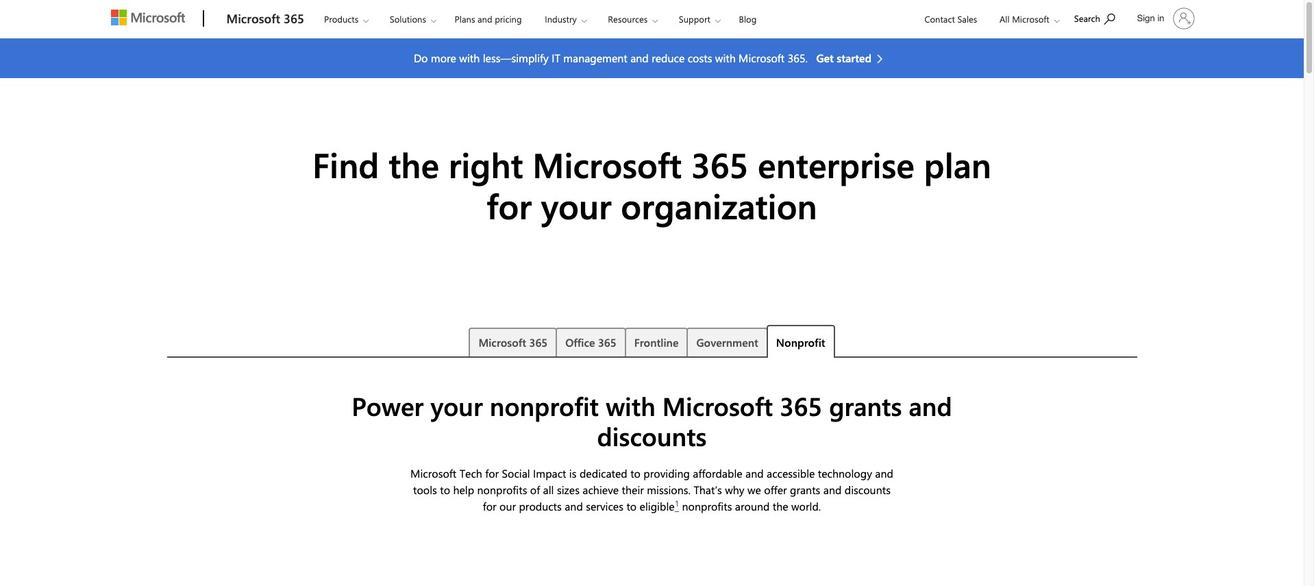 Task type: describe. For each thing, give the bounding box(es) containing it.
accessible
[[767, 466, 815, 480]]

right
[[449, 141, 523, 187]]

1 vertical spatial for
[[486, 466, 499, 480]]

microsoft inside microsoft tech for social impact is dedicated to providing affordable and accessible technology and tools to help nonprofits of all sizes achieve their missions. that's why we offer grants and discounts for our products and services to eligible
[[411, 466, 457, 480]]

their
[[622, 482, 644, 497]]

eligible
[[640, 499, 675, 513]]

blog
[[739, 13, 757, 25]]

support button
[[668, 1, 732, 37]]

dedicated
[[580, 466, 628, 480]]

blog link
[[733, 1, 763, 34]]

your inside power your nonprofit with microsoft 365 grants and discounts
[[431, 389, 483, 422]]

365 inside the 'find the right microsoft 365 enterprise plan for your organization'
[[692, 141, 749, 187]]

1 vertical spatial to
[[440, 482, 450, 497]]

government link
[[687, 328, 768, 356]]

is
[[570, 466, 577, 480]]

nonprofits inside microsoft tech for social impact is dedicated to providing affordable and accessible technology and tools to help nonprofits of all sizes achieve their missions. that's why we offer grants and discounts for our products and services to eligible
[[478, 482, 528, 497]]

microsoft image
[[111, 10, 185, 25]]

we
[[748, 482, 762, 497]]

all microsoft
[[1000, 13, 1050, 25]]

products
[[519, 499, 562, 513]]

the inside 1 nonprofits around the world.
[[773, 499, 789, 513]]

and inside power your nonprofit with microsoft 365 grants and discounts
[[909, 389, 953, 422]]

plan
[[924, 141, 992, 187]]

find
[[313, 141, 379, 187]]

search button
[[1069, 2, 1122, 33]]

contact sales link
[[919, 1, 984, 34]]

grants inside power your nonprofit with microsoft 365 grants and discounts
[[830, 389, 902, 422]]

services
[[586, 499, 624, 513]]

get
[[817, 51, 834, 65]]

do more with less—simplify it management and reduce costs with microsoft 365. get started
[[414, 51, 872, 65]]

nonprofits inside 1 nonprofits around the world.
[[682, 499, 732, 513]]

office 365
[[566, 335, 617, 350]]

365 inside power your nonprofit with microsoft 365 grants and discounts
[[780, 389, 823, 422]]

with inside power your nonprofit with microsoft 365 grants and discounts
[[606, 389, 656, 422]]

pricing
[[495, 13, 522, 25]]

1 horizontal spatial microsoft 365 link
[[469, 328, 557, 356]]

for inside the 'find the right microsoft 365 enterprise plan for your organization'
[[487, 182, 532, 228]]

resources
[[608, 13, 648, 25]]

nonprofit
[[490, 389, 599, 422]]

contact sales
[[925, 13, 978, 25]]

nonprofit link
[[767, 325, 835, 358]]

tech
[[460, 466, 483, 480]]

search
[[1075, 12, 1101, 24]]

microsoft inside dropdown button
[[1013, 13, 1050, 25]]

your inside the 'find the right microsoft 365 enterprise plan for your organization'
[[541, 182, 612, 228]]

industry button
[[534, 1, 598, 37]]

our
[[500, 499, 516, 513]]

reduce
[[652, 51, 685, 65]]

power your nonprofit with microsoft 365 grants and discounts
[[352, 389, 953, 453]]

why
[[725, 482, 745, 497]]



Task type: locate. For each thing, give the bounding box(es) containing it.
the
[[389, 141, 439, 187], [773, 499, 789, 513]]

nonprofit
[[777, 335, 826, 350]]

for
[[487, 182, 532, 228], [486, 466, 499, 480], [483, 499, 497, 513]]

with
[[460, 51, 480, 65], [716, 51, 736, 65], [606, 389, 656, 422]]

0 horizontal spatial discounts
[[597, 419, 707, 453]]

2 horizontal spatial with
[[716, 51, 736, 65]]

1 horizontal spatial your
[[541, 182, 612, 228]]

offer
[[765, 482, 787, 497]]

resources button
[[597, 1, 669, 37]]

1 vertical spatial nonprofits
[[682, 499, 732, 513]]

microsoft inside power your nonprofit with microsoft 365 grants and discounts
[[663, 389, 773, 422]]

0 vertical spatial microsoft 365 link
[[220, 1, 311, 38]]

0 horizontal spatial your
[[431, 389, 483, 422]]

1 vertical spatial microsoft 365 link
[[469, 328, 557, 356]]

microsoft
[[227, 10, 280, 27], [1013, 13, 1050, 25], [739, 51, 785, 65], [533, 141, 682, 187], [479, 335, 527, 350], [663, 389, 773, 422], [411, 466, 457, 480]]

with down frontline
[[606, 389, 656, 422]]

365
[[284, 10, 304, 27], [692, 141, 749, 187], [530, 335, 548, 350], [598, 335, 617, 350], [780, 389, 823, 422]]

to left help
[[440, 482, 450, 497]]

products button
[[313, 1, 380, 37]]

it
[[552, 51, 561, 65]]

nonprofits
[[478, 482, 528, 497], [682, 499, 732, 513]]

industry
[[545, 13, 577, 25]]

0 vertical spatial your
[[541, 182, 612, 228]]

1 vertical spatial microsoft 365
[[479, 335, 548, 350]]

1 horizontal spatial microsoft 365
[[479, 335, 548, 350]]

sign in
[[1138, 13, 1165, 23]]

nonprofits down the that's
[[682, 499, 732, 513]]

tools
[[413, 482, 437, 497]]

discounts inside microsoft tech for social impact is dedicated to providing affordable and accessible technology and tools to help nonprofits of all sizes achieve their missions. that's why we offer grants and discounts for our products and services to eligible
[[845, 482, 891, 497]]

more
[[431, 51, 457, 65]]

that's
[[694, 482, 722, 497]]

1 horizontal spatial with
[[606, 389, 656, 422]]

discounts down technology
[[845, 482, 891, 497]]

microsoft tech for social impact is dedicated to providing affordable and accessible technology and tools to help nonprofits of all sizes achieve their missions. that's why we offer grants and discounts for our products and services to eligible
[[411, 466, 894, 513]]

missions.
[[647, 482, 691, 497]]

Search search field
[[1068, 2, 1130, 33]]

1 nonprofits around the world.
[[675, 498, 821, 513]]

the right find
[[389, 141, 439, 187]]

0 vertical spatial microsoft 365
[[227, 10, 304, 27]]

less—simplify
[[483, 51, 549, 65]]

started
[[837, 51, 872, 65]]

the down offer
[[773, 499, 789, 513]]

plans
[[455, 13, 475, 25]]

contact
[[925, 13, 956, 25]]

discounts
[[597, 419, 707, 453], [845, 482, 891, 497]]

1 horizontal spatial grants
[[830, 389, 902, 422]]

plans and pricing link
[[449, 1, 528, 34]]

0 horizontal spatial with
[[460, 51, 480, 65]]

costs
[[688, 51, 713, 65]]

office 365 link
[[556, 328, 626, 356]]

office
[[566, 335, 595, 350]]

government
[[697, 335, 759, 350]]

1 link
[[675, 498, 679, 513]]

0 horizontal spatial microsoft 365 link
[[220, 1, 311, 38]]

with right "more"
[[460, 51, 480, 65]]

grants inside microsoft tech for social impact is dedicated to providing affordable and accessible technology and tools to help nonprofits of all sizes achieve their missions. that's why we offer grants and discounts for our products and services to eligible
[[790, 482, 821, 497]]

get started link
[[817, 50, 891, 66]]

0 vertical spatial grants
[[830, 389, 902, 422]]

in
[[1158, 13, 1165, 23]]

0 vertical spatial the
[[389, 141, 439, 187]]

microsoft 365
[[227, 10, 304, 27], [479, 335, 548, 350]]

products
[[324, 13, 359, 25]]

management
[[564, 51, 628, 65]]

1 vertical spatial discounts
[[845, 482, 891, 497]]

all
[[1000, 13, 1010, 25]]

nonprofits up our
[[478, 482, 528, 497]]

365.
[[788, 51, 808, 65]]

your
[[541, 182, 612, 228], [431, 389, 483, 422]]

providing
[[644, 466, 690, 480]]

1 vertical spatial your
[[431, 389, 483, 422]]

to
[[631, 466, 641, 480], [440, 482, 450, 497], [627, 499, 637, 513]]

impact
[[533, 466, 567, 480]]

0 horizontal spatial grants
[[790, 482, 821, 497]]

power
[[352, 389, 424, 422]]

do
[[414, 51, 428, 65]]

sizes
[[557, 482, 580, 497]]

solutions button
[[378, 1, 448, 37]]

frontline link
[[625, 328, 689, 356]]

sign in link
[[1130, 2, 1201, 35]]

frontline
[[635, 335, 679, 350]]

microsoft inside the 'find the right microsoft 365 enterprise plan for your organization'
[[533, 141, 682, 187]]

0 vertical spatial discounts
[[597, 419, 707, 453]]

0 horizontal spatial microsoft 365
[[227, 10, 304, 27]]

find the right microsoft 365 enterprise plan for your organization
[[313, 141, 992, 228]]

help
[[453, 482, 475, 497]]

2 vertical spatial for
[[483, 499, 497, 513]]

solutions
[[390, 13, 426, 25]]

sign
[[1138, 13, 1156, 23]]

all
[[543, 482, 554, 497]]

of
[[531, 482, 540, 497]]

all microsoft button
[[989, 1, 1067, 37]]

technology
[[818, 466, 873, 480]]

to down their
[[627, 499, 637, 513]]

1 horizontal spatial nonprofits
[[682, 499, 732, 513]]

organization
[[621, 182, 818, 228]]

1
[[675, 498, 679, 509]]

0 vertical spatial nonprofits
[[478, 482, 528, 497]]

0 horizontal spatial the
[[389, 141, 439, 187]]

world.
[[792, 499, 821, 513]]

microsoft 365 link
[[220, 1, 311, 38], [469, 328, 557, 356]]

support
[[679, 13, 711, 25]]

discounts up providing
[[597, 419, 707, 453]]

1 horizontal spatial discounts
[[845, 482, 891, 497]]

to up their
[[631, 466, 641, 480]]

0 vertical spatial for
[[487, 182, 532, 228]]

social
[[502, 466, 530, 480]]

1 horizontal spatial the
[[773, 499, 789, 513]]

achieve
[[583, 482, 619, 497]]

2 vertical spatial to
[[627, 499, 637, 513]]

around
[[735, 499, 770, 513]]

plans and pricing
[[455, 13, 522, 25]]

discounts inside power your nonprofit with microsoft 365 grants and discounts
[[597, 419, 707, 453]]

0 horizontal spatial nonprofits
[[478, 482, 528, 497]]

sales
[[958, 13, 978, 25]]

the inside the 'find the right microsoft 365 enterprise plan for your organization'
[[389, 141, 439, 187]]

1 vertical spatial grants
[[790, 482, 821, 497]]

1 vertical spatial the
[[773, 499, 789, 513]]

affordable
[[693, 466, 743, 480]]

enterprise
[[758, 141, 915, 187]]

0 vertical spatial to
[[631, 466, 641, 480]]

with right costs
[[716, 51, 736, 65]]

grants
[[830, 389, 902, 422], [790, 482, 821, 497]]



Task type: vqa. For each thing, say whether or not it's contained in the screenshot.
Sign
yes



